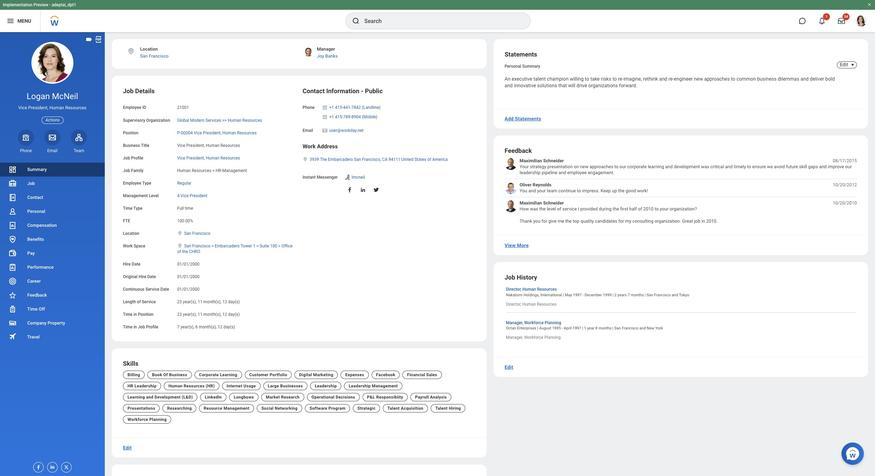 Task type: vqa. For each thing, say whether or not it's contained in the screenshot.


Task type: locate. For each thing, give the bounding box(es) containing it.
1 vertical spatial location image
[[177, 231, 183, 236]]

talent inside button
[[435, 406, 448, 411]]

2 vertical spatial 01/01/2000
[[177, 287, 199, 292]]

1 horizontal spatial mail image
[[322, 128, 328, 133]]

3 leadership from the left
[[349, 384, 371, 389]]

view more
[[505, 243, 529, 249]]

schneider up level
[[543, 200, 564, 206]]

talent down responsibiity
[[387, 406, 400, 411]]

to right 2010
[[655, 207, 659, 212]]

learning and development (l&d) button
[[123, 393, 198, 402]]

business title
[[123, 143, 149, 148]]

0 vertical spatial position
[[123, 131, 138, 135]]

> inside job family element
[[212, 168, 215, 173]]

planning down 1995
[[544, 336, 561, 340]]

human resources > hr-management
[[177, 168, 247, 173]]

solutions
[[537, 83, 557, 88]]

items selected list
[[322, 104, 392, 121]]

view team image
[[75, 133, 83, 142]]

to left 'common'
[[731, 76, 735, 82]]

1 vertical spatial email
[[47, 148, 58, 153]]

strategic button
[[353, 405, 380, 413]]

maximilian up how on the top of page
[[520, 200, 542, 206]]

personal image
[[8, 208, 17, 216]]

1 vertical spatial linkedin image
[[48, 463, 55, 470]]

2 leadership from the left
[[315, 384, 337, 389]]

approaches inside your strategy presentation on new approaches to our corporate learning and development was critical and timely to ensure we avoid future skill gaps and improve our leadership pipeline and employee engagement.
[[590, 164, 613, 169]]

1 horizontal spatial phone
[[303, 105, 315, 110]]

0 horizontal spatial approaches
[[590, 164, 613, 169]]

day(s) inside length of service element
[[228, 300, 240, 305]]

1 horizontal spatial 1
[[584, 326, 586, 331]]

1 right notifications large image
[[826, 15, 828, 19]]

month(s), inside the time in job profile element
[[199, 325, 217, 330]]

mail image
[[322, 128, 328, 133], [48, 133, 57, 142]]

the left chro
[[182, 250, 188, 254]]

talent down analysis
[[435, 406, 448, 411]]

job inside job "link"
[[27, 181, 35, 186]]

location image
[[303, 157, 308, 162]]

for left "my"
[[618, 219, 624, 224]]

1 employee from the top
[[123, 105, 141, 110]]

phone logan mcneil element
[[18, 148, 34, 154]]

year(s), inside time in position element
[[183, 312, 197, 317]]

actions
[[45, 118, 60, 122]]

ca
[[382, 157, 388, 162]]

vice inside business title element
[[177, 143, 185, 148]]

job for job
[[27, 181, 35, 186]]

human inside job family element
[[177, 168, 191, 173]]

1 +1 from the top
[[329, 105, 334, 110]]

23
[[177, 300, 182, 305], [177, 312, 182, 317]]

2 415- from the top
[[335, 114, 343, 119]]

provided
[[580, 207, 598, 212]]

type down management level
[[133, 206, 142, 211]]

1 vertical spatial director,
[[506, 302, 521, 307]]

1 horizontal spatial embarcadero
[[328, 157, 353, 162]]

+1 inside 'link'
[[329, 114, 334, 119]]

president, down logan
[[28, 105, 48, 110]]

0 vertical spatial hire
[[123, 262, 131, 267]]

president, down 00004 in the top of the page
[[186, 143, 205, 148]]

12 inside length of service element
[[222, 300, 227, 305]]

personal inside personal summary element
[[505, 64, 521, 69]]

2 maximilian schneider link from the top
[[520, 200, 564, 206]]

of up hire date element in the left bottom of the page
[[177, 250, 181, 254]]

benefits link
[[0, 233, 105, 247]]

statements inside button
[[515, 116, 541, 121]]

1 horizontal spatial date
[[147, 274, 156, 279]]

day(s) for length of service
[[228, 300, 240, 305]]

1 horizontal spatial re-
[[669, 76, 674, 82]]

1 vertical spatial director, human resources
[[506, 302, 557, 307]]

statements up personal summary element
[[505, 51, 537, 58]]

time in job profile
[[123, 325, 158, 330]]

1 horizontal spatial work
[[303, 143, 316, 150]]

0 vertical spatial 1
[[826, 15, 828, 19]]

list
[[505, 158, 857, 224], [0, 163, 105, 344]]

manager, workforce planning down enterprises
[[506, 336, 561, 340]]

1 horizontal spatial san francisco link
[[184, 230, 210, 236]]

year(s), inside length of service element
[[183, 300, 197, 305]]

maximilian schneider up level
[[520, 200, 564, 206]]

vice president, human resources for vice president, human resources link
[[177, 156, 240, 161]]

researching button
[[163, 405, 196, 413]]

0 vertical spatial day(s)
[[228, 300, 240, 305]]

day(s) inside time in position element
[[228, 312, 240, 317]]

0 horizontal spatial contact
[[27, 195, 43, 200]]

0 vertical spatial san francisco link
[[140, 54, 169, 59]]

view printable version (pdf) image
[[95, 36, 102, 43]]

location san francisco
[[140, 46, 169, 59]]

contact link
[[0, 191, 105, 205]]

inbox large image
[[838, 17, 845, 24]]

1997
[[573, 293, 582, 297], [573, 326, 581, 331]]

months right 8
[[599, 326, 612, 331]]

planning inside manager, workforce planning link
[[545, 321, 561, 326]]

new right engineer
[[694, 76, 703, 82]]

0 horizontal spatial was
[[530, 207, 538, 212]]

job for job family
[[123, 168, 130, 173]]

time for time type
[[123, 206, 132, 211]]

1 vertical spatial phone image
[[322, 114, 328, 120]]

internet usage button
[[222, 382, 260, 391]]

date
[[132, 262, 140, 267], [147, 274, 156, 279], [160, 287, 169, 292]]

day(s) inside the time in job profile element
[[223, 325, 235, 330]]

1 horizontal spatial hire
[[139, 274, 146, 279]]

1 vertical spatial 415-
[[335, 114, 343, 119]]

1 vertical spatial location
[[123, 231, 139, 236]]

2 for from the left
[[618, 219, 624, 224]]

software
[[310, 406, 327, 411]]

personal inside 'personal' link
[[27, 209, 45, 214]]

2 employee from the top
[[123, 181, 141, 186]]

resources down p-00004 vice president, human resources
[[220, 143, 240, 148]]

vice down logan
[[18, 105, 27, 110]]

1 vertical spatial 23
[[177, 312, 182, 317]]

location inside job details group
[[123, 231, 139, 236]]

contact inside navigation pane region
[[27, 195, 43, 200]]

tag image
[[85, 36, 93, 43]]

summary inside 'link'
[[27, 167, 47, 172]]

23 inside length of service element
[[177, 300, 182, 305]]

fte
[[123, 219, 130, 224]]

workforce down presentations
[[128, 417, 148, 422]]

0 vertical spatial work
[[303, 143, 316, 150]]

3 01/01/2000 from the top
[[177, 287, 199, 292]]

vice president, human resources down logan mcneil
[[18, 105, 86, 110]]

global modern services >> human resources link
[[177, 117, 262, 123]]

of inside san francisco > embarcadero tower 1 > suite 100 > office of the chro
[[177, 250, 181, 254]]

location image for work space
[[177, 244, 183, 249]]

date up the original hire date
[[132, 262, 140, 267]]

0 vertical spatial location image
[[127, 48, 135, 55]]

1 horizontal spatial summary
[[522, 64, 540, 69]]

23 for length of service
[[177, 300, 182, 305]]

embarcadero right the in the top left of the page
[[328, 157, 353, 162]]

human up regular link
[[177, 168, 191, 173]]

2 schneider from the top
[[543, 200, 564, 206]]

- inside menu banner
[[49, 2, 51, 7]]

1 vertical spatial summary
[[27, 167, 47, 172]]

1 vertical spatial facebook image
[[34, 463, 41, 471]]

human inside "button"
[[168, 384, 183, 389]]

location for location
[[123, 231, 139, 236]]

edit button for skills
[[120, 441, 135, 455]]

resources right >>
[[242, 118, 262, 123]]

schneider for presentation
[[543, 158, 564, 163]]

and inside button
[[146, 395, 153, 400]]

0 horizontal spatial business
[[123, 143, 140, 148]]

human inside navigation pane region
[[49, 105, 64, 110]]

time up fte
[[123, 206, 132, 211]]

email button
[[44, 130, 60, 154]]

facebook image
[[346, 187, 353, 193], [34, 463, 41, 471]]

1 horizontal spatial personal
[[505, 64, 521, 69]]

business up job profile on the top of page
[[123, 143, 140, 148]]

our left corporate at right top
[[620, 164, 626, 169]]

2 vertical spatial workforce
[[128, 417, 148, 422]]

in down time in position
[[134, 325, 137, 330]]

0 horizontal spatial talent
[[387, 406, 400, 411]]

2 talent from the left
[[435, 406, 448, 411]]

time down length
[[123, 312, 132, 317]]

type for employee type
[[142, 181, 151, 186]]

1 horizontal spatial contact
[[303, 88, 325, 95]]

0 horizontal spatial personal
[[27, 209, 45, 214]]

1 maximilian schneider from the top
[[520, 158, 564, 163]]

1 vertical spatial learning
[[128, 395, 145, 400]]

mail image up "address"
[[322, 128, 328, 133]]

job right job icon
[[27, 181, 35, 186]]

p-00004 vice president, human resources
[[177, 131, 257, 135]]

12 for length of service
[[222, 300, 227, 305]]

human inside business title element
[[206, 143, 219, 148]]

0 horizontal spatial 1
[[253, 244, 255, 249]]

talent acquisition button
[[383, 405, 428, 413]]

feedback link
[[0, 289, 105, 303]]

development
[[674, 164, 700, 169]]

summary
[[522, 64, 540, 69], [27, 167, 47, 172]]

company property
[[27, 321, 65, 326]]

year(s), up 6
[[183, 312, 197, 317]]

date for service
[[160, 287, 169, 292]]

2 maximilian schneider from the top
[[520, 200, 564, 206]]

1 415- from the top
[[335, 105, 343, 110]]

0 vertical spatial employee
[[123, 105, 141, 110]]

0 vertical spatial 7
[[628, 293, 630, 297]]

34 button
[[834, 13, 850, 29]]

and down hr leadership
[[146, 395, 153, 400]]

drive
[[577, 83, 587, 88]]

resources up (l&d)
[[184, 384, 205, 389]]

feedback up your
[[505, 147, 532, 154]]

maximilian for was
[[520, 200, 542, 206]]

hire up original
[[123, 262, 131, 267]]

0 vertical spatial new
[[694, 76, 703, 82]]

23 for time in position
[[177, 312, 182, 317]]

compensation
[[27, 223, 57, 228]]

leadership right hr
[[135, 384, 157, 389]]

linkedin image left x icon
[[48, 463, 55, 470]]

1 vertical spatial approaches
[[590, 164, 613, 169]]

year
[[587, 326, 594, 331]]

year(s),
[[183, 300, 197, 305], [183, 312, 197, 317], [181, 325, 194, 330]]

service down the original hire date
[[145, 287, 159, 292]]

2 11 from the top
[[198, 312, 202, 317]]

full time element
[[177, 205, 193, 211]]

director, up "nakatomi" on the bottom
[[506, 287, 522, 292]]

2 horizontal spatial leadership
[[349, 384, 371, 389]]

development
[[155, 395, 181, 400]]

work for work address
[[303, 143, 316, 150]]

email logan mcneil element
[[44, 148, 60, 154]]

phone image left 789-
[[322, 114, 328, 120]]

1 01/01/2000 from the top
[[177, 262, 199, 267]]

12 up the time in job profile element
[[222, 312, 227, 317]]

contact information - public group
[[303, 87, 475, 198]]

0 vertical spatial learning
[[220, 373, 237, 378]]

1 maximilian schneider link from the top
[[520, 158, 564, 164]]

company property link
[[0, 317, 105, 330]]

0 horizontal spatial phone
[[20, 148, 32, 153]]

learning
[[648, 164, 664, 169]]

new inside your strategy presentation on new approaches to our corporate learning and development was critical and timely to ensure we avoid future skill gaps and improve our leadership pipeline and employee engagement.
[[580, 164, 588, 169]]

contact left information
[[303, 88, 325, 95]]

profile down time in position
[[146, 325, 158, 330]]

manager joy banks
[[317, 46, 338, 59]]

1 vertical spatial 1
[[253, 244, 255, 249]]

job left history on the bottom right of page
[[505, 274, 515, 281]]

day(s) for time in job profile
[[223, 325, 235, 330]]

1 vertical spatial hire
[[139, 274, 146, 279]]

time off image
[[8, 305, 17, 314]]

work inside job details group
[[123, 244, 133, 249]]

and left deliver
[[801, 76, 809, 82]]

1 11 from the top
[[198, 300, 202, 305]]

0 horizontal spatial feedback
[[27, 293, 47, 298]]

0 vertical spatial contact
[[303, 88, 325, 95]]

1 vertical spatial embarcadero
[[215, 244, 240, 249]]

2 manager, from the top
[[506, 336, 523, 340]]

12 inside the time in job profile element
[[218, 325, 222, 330]]

time inside time off link
[[27, 307, 38, 312]]

1 horizontal spatial for
[[618, 219, 624, 224]]

0 horizontal spatial edit button
[[120, 441, 135, 455]]

job family element
[[177, 164, 247, 174]]

maximilian schneider link up level
[[520, 200, 564, 206]]

year(s), down continuous service date element
[[183, 300, 197, 305]]

career
[[27, 279, 41, 284]]

0 vertical spatial director, human resources
[[506, 287, 557, 292]]

1 vertical spatial 11
[[198, 312, 202, 317]]

location inside location san francisco
[[140, 46, 158, 52]]

day(s) for time in position
[[228, 312, 240, 317]]

leadership for leadership management
[[349, 384, 371, 389]]

business inside button
[[169, 373, 187, 378]]

0 vertical spatial type
[[142, 181, 151, 186]]

time in job profile element
[[177, 321, 235, 330]]

resources down mcneil
[[65, 105, 86, 110]]

list containing maximilian schneider
[[505, 158, 857, 224]]

0 horizontal spatial for
[[542, 219, 547, 224]]

time type
[[123, 206, 142, 211]]

facebook image left x icon
[[34, 463, 41, 471]]

management down the employee type
[[123, 194, 148, 198]]

415- down 441-
[[335, 114, 343, 119]]

title
[[141, 143, 149, 148]]

1 vertical spatial personal
[[27, 209, 45, 214]]

learning inside button
[[128, 395, 145, 400]]

leadership management
[[349, 384, 398, 389]]

banks
[[325, 54, 338, 59]]

planning inside workforce planning button
[[149, 417, 167, 422]]

0 vertical spatial phone image
[[322, 105, 328, 111]]

0 vertical spatial manager,
[[506, 321, 523, 326]]

0 horizontal spatial re-
[[618, 76, 624, 82]]

thank
[[520, 219, 532, 224]]

type for time type
[[133, 206, 142, 211]]

month(s), inside length of service element
[[203, 300, 221, 305]]

1 23 year(s), 11 month(s), 12 day(s) from the top
[[177, 300, 240, 305]]

employee for employee type
[[123, 181, 141, 186]]

location for location san francisco
[[140, 46, 158, 52]]

the left first
[[613, 207, 619, 212]]

2 vertical spatial 1
[[584, 326, 586, 331]]

0 vertical spatial in
[[702, 219, 705, 224]]

of right states
[[427, 157, 431, 162]]

>
[[212, 168, 215, 173], [211, 244, 214, 249], [256, 244, 259, 249], [278, 244, 280, 249]]

pay
[[27, 251, 35, 256]]

1 vertical spatial schneider
[[543, 200, 564, 206]]

01/01/2000 for continuous service date
[[177, 287, 199, 292]]

re- right the rethink
[[669, 76, 674, 82]]

compensation image
[[8, 221, 17, 230]]

01/01/2000 up original hire date element
[[177, 262, 199, 267]]

employee's photo (maximilian schneider) image
[[505, 158, 517, 170], [505, 200, 517, 212]]

0 horizontal spatial 7
[[177, 325, 180, 330]]

to take
[[585, 76, 600, 82]]

phone image left 441-
[[322, 105, 328, 111]]

san inside location san francisco
[[140, 54, 148, 59]]

logan
[[27, 92, 50, 101]]

+1 inside "link"
[[329, 105, 334, 110]]

book of business
[[152, 373, 187, 378]]

2 vertical spatial in
[[134, 325, 137, 330]]

1 director, from the top
[[506, 287, 522, 292]]

1 talent from the left
[[387, 406, 400, 411]]

and down presentation
[[559, 170, 566, 176]]

resources inside "button"
[[184, 384, 205, 389]]

organization.
[[655, 219, 681, 224]]

fte element
[[177, 215, 193, 224]]

summary image
[[8, 166, 17, 174]]

your inside how was the level of service i provided during the first half of 2010 to your organization? thank you for give me the top quality candidates for my consulting organization. great job in 2010.
[[660, 207, 669, 212]]

employee's photo (maximilian schneider) image left how on the top of page
[[505, 200, 517, 212]]

your up organization.
[[660, 207, 669, 212]]

francisco inside location san francisco
[[149, 54, 169, 59]]

1 vertical spatial in
[[134, 312, 137, 317]]

re- up forward.
[[618, 76, 624, 82]]

0 vertical spatial month(s),
[[203, 300, 221, 305]]

email up summary 'link'
[[47, 148, 58, 153]]

2 01/01/2000 from the top
[[177, 274, 199, 279]]

1 horizontal spatial edit button
[[502, 360, 516, 374]]

regular
[[177, 181, 191, 186]]

415- up 789-
[[335, 105, 343, 110]]

reynolds
[[533, 182, 552, 188]]

position down supervisory
[[123, 131, 138, 135]]

1 schneider from the top
[[543, 158, 564, 163]]

hr leadership
[[128, 384, 157, 389]]

contact down job "link" in the left top of the page
[[27, 195, 43, 200]]

career image
[[8, 277, 17, 286]]

0 vertical spatial linkedin image
[[360, 187, 366, 193]]

our
[[620, 164, 626, 169], [845, 164, 852, 169]]

work inside contact information - public group
[[303, 143, 316, 150]]

2 vertical spatial day(s)
[[223, 325, 235, 330]]

vice down p-
[[177, 143, 185, 148]]

1 vertical spatial +1
[[329, 114, 334, 119]]

director, human resources link
[[506, 286, 557, 292]]

planning
[[545, 321, 561, 326], [544, 336, 561, 340], [149, 417, 167, 422]]

in for 23 year(s), 11 month(s), 12 day(s)
[[134, 312, 137, 317]]

day(s) down time in position element on the left of the page
[[223, 325, 235, 330]]

1 director, human resources from the top
[[506, 287, 557, 292]]

talent inside button
[[387, 406, 400, 411]]

0 vertical spatial 23
[[177, 300, 182, 305]]

gaps
[[808, 164, 818, 169]]

edit button for job history
[[502, 360, 516, 374]]

embarcadero left the tower
[[215, 244, 240, 249]]

2 horizontal spatial 1
[[826, 15, 828, 19]]

business inside job details group
[[123, 143, 140, 148]]

| left year
[[582, 326, 583, 331]]

tower
[[241, 244, 252, 249]]

2 maximilian from the top
[[520, 200, 542, 206]]

actions button
[[42, 117, 64, 124]]

1 vertical spatial months
[[599, 326, 612, 331]]

1 employee's photo (maximilian schneider) image from the top
[[505, 158, 517, 170]]

team logan mcneil element
[[71, 148, 87, 154]]

continue
[[558, 188, 576, 194]]

415- inside +1 415-789-8904 (mobile) 'link'
[[335, 114, 343, 119]]

34
[[844, 15, 848, 19]]

0 horizontal spatial learning
[[128, 395, 145, 400]]

12 for time in position
[[222, 312, 227, 317]]

resources inside navigation pane region
[[65, 105, 86, 110]]

2 re- from the left
[[669, 76, 674, 82]]

an
[[505, 76, 511, 82]]

presentation
[[547, 164, 573, 169]]

half
[[629, 207, 637, 212]]

months right years
[[631, 293, 644, 297]]

continuous service date element
[[177, 283, 199, 292]]

11
[[198, 300, 202, 305], [198, 312, 202, 317]]

1 vertical spatial vice president, human resources
[[177, 143, 240, 148]]

manager, up octan
[[506, 321, 523, 326]]

phone image
[[322, 105, 328, 111], [322, 114, 328, 120], [21, 133, 31, 142]]

0 vertical spatial facebook image
[[346, 187, 353, 193]]

mcneil
[[52, 92, 78, 101]]

your down reynolds
[[537, 188, 546, 194]]

impress.
[[582, 188, 600, 194]]

id
[[142, 105, 146, 110]]

new inside an executive talent champion willing to take risks to re-imagine, rethink and re-engineer new approaches to common business dilemmas and deliver bold and innovative solutions that will drive organizations forward.
[[694, 76, 703, 82]]

executive
[[512, 76, 532, 82]]

month(s), up the time in job profile element
[[203, 312, 221, 317]]

contact for contact
[[27, 195, 43, 200]]

career link
[[0, 275, 105, 289]]

forward.
[[619, 83, 637, 88]]

11 for length of service
[[198, 300, 202, 305]]

1 vertical spatial 23 year(s), 11 month(s), 12 day(s)
[[177, 312, 240, 317]]

expenses button
[[341, 371, 369, 379]]

team link
[[71, 130, 87, 154]]

1 maximilian from the top
[[520, 158, 542, 163]]

date left continuous service date element
[[160, 287, 169, 292]]

resources down global modern services >> human resources
[[237, 131, 257, 135]]

management inside job family element
[[222, 168, 247, 173]]

2 horizontal spatial date
[[160, 287, 169, 292]]

hire right original
[[139, 274, 146, 279]]

1 horizontal spatial was
[[701, 164, 709, 169]]

talent hiring
[[435, 406, 461, 411]]

was
[[701, 164, 709, 169], [530, 207, 538, 212]]

to inside how was the level of service i provided during the first half of 2010 to your organization? thank you for give me the top quality candidates for my consulting organization. great job in 2010.
[[655, 207, 659, 212]]

1 horizontal spatial edit
[[505, 365, 513, 370]]

hiring
[[449, 406, 461, 411]]

0 horizontal spatial email
[[47, 148, 58, 153]]

month(s), inside time in position element
[[203, 312, 221, 317]]

year(s), inside the time in job profile element
[[181, 325, 194, 330]]

11 inside length of service element
[[198, 300, 202, 305]]

in
[[702, 219, 705, 224], [134, 312, 137, 317], [134, 325, 137, 330]]

0 horizontal spatial profile
[[131, 156, 143, 161]]

management down the longbows button
[[224, 406, 250, 411]]

human down book of business
[[168, 384, 183, 389]]

personal up compensation at the top of the page
[[27, 209, 45, 214]]

personal for personal summary
[[505, 64, 521, 69]]

phone
[[303, 105, 315, 110], [20, 148, 32, 153]]

workforce inside button
[[128, 417, 148, 422]]

time in position element
[[177, 308, 240, 318]]

profile logan mcneil image
[[856, 15, 867, 28]]

0 vertical spatial statements
[[505, 51, 537, 58]]

embarcadero inside 'link'
[[328, 157, 353, 162]]

workforce down enterprises
[[524, 336, 543, 340]]

1 inside button
[[826, 15, 828, 19]]

0 horizontal spatial your
[[537, 188, 546, 194]]

contact inside group
[[303, 88, 325, 95]]

1 horizontal spatial your
[[660, 207, 669, 212]]

customer portfolio
[[249, 373, 287, 378]]

notifications large image
[[819, 17, 826, 24]]

2 23 year(s), 11 month(s), 12 day(s) from the top
[[177, 312, 240, 317]]

2 23 from the top
[[177, 312, 182, 317]]

23 inside time in position element
[[177, 312, 182, 317]]

approaches left 'common'
[[704, 76, 730, 82]]

p&l
[[367, 395, 375, 400]]

learning inside button
[[220, 373, 237, 378]]

talent acquisition
[[387, 406, 423, 411]]

2 director, from the top
[[506, 302, 521, 307]]

portfolio
[[270, 373, 287, 378]]

1 23 from the top
[[177, 300, 182, 305]]

justify image
[[6, 17, 15, 25]]

2 +1 from the top
[[329, 114, 334, 119]]

1 horizontal spatial business
[[169, 373, 187, 378]]

415- inside "+1 415-441-7842 (landline)" "link"
[[335, 105, 343, 110]]

months
[[631, 293, 644, 297], [599, 326, 612, 331]]

0 vertical spatial maximilian schneider
[[520, 158, 564, 163]]

tokyo
[[679, 293, 689, 297]]

month(s), for length of service
[[203, 300, 221, 305]]

time left 'off'
[[27, 307, 38, 312]]

12 inside time in position element
[[222, 312, 227, 317]]

4
[[177, 194, 180, 198]]

lmcneil link
[[352, 174, 365, 180]]

location image up hire date element in the left bottom of the page
[[177, 244, 183, 249]]

vice president, human resources up job family element at the top of page
[[177, 156, 240, 161]]

time for time in job profile
[[123, 325, 132, 330]]

0 vertical spatial vice president, human resources
[[18, 105, 86, 110]]

location image
[[127, 48, 135, 55], [177, 231, 183, 236], [177, 244, 183, 249]]

0 vertical spatial edit button
[[502, 360, 516, 374]]

location image for location
[[177, 231, 183, 236]]

manager,
[[506, 321, 523, 326], [506, 336, 523, 340]]

job for job details
[[123, 88, 134, 95]]

11 inside time in position element
[[198, 312, 202, 317]]

0 horizontal spatial date
[[132, 262, 140, 267]]

job for job profile
[[123, 156, 130, 161]]

linkedin image
[[360, 187, 366, 193], [48, 463, 55, 470]]

work up location image on the left top of page
[[303, 143, 316, 150]]

email up the work address
[[303, 128, 313, 133]]

resources inside job family element
[[192, 168, 211, 173]]

menu button
[[0, 10, 40, 32]]

1 vertical spatial manager,
[[506, 336, 523, 340]]

2 employee's photo (maximilian schneider) image from the top
[[505, 200, 517, 212]]

x image
[[61, 463, 69, 471]]

manager, workforce planning
[[506, 321, 561, 326], [506, 336, 561, 340]]

maximilian schneider for was
[[520, 200, 564, 206]]



Task type: describe. For each thing, give the bounding box(es) containing it.
job profile
[[123, 156, 143, 161]]

imagine,
[[624, 76, 642, 82]]

1 vertical spatial workforce
[[524, 336, 543, 340]]

job down time in position
[[138, 325, 145, 330]]

- left april
[[562, 326, 563, 331]]

contact image
[[8, 194, 17, 202]]

your
[[520, 164, 529, 169]]

deliver
[[810, 76, 824, 82]]

- left 'december'
[[583, 293, 584, 297]]

1995
[[552, 326, 561, 331]]

america
[[432, 157, 448, 162]]

pay link
[[0, 247, 105, 261]]

your strategy presentation on new approaches to our corporate learning and development was critical and timely to ensure we avoid future skill gaps and improve our leadership pipeline and employee engagement.
[[520, 164, 852, 176]]

phone inside popup button
[[20, 148, 32, 153]]

3939
[[310, 157, 319, 162]]

1 vertical spatial service
[[142, 300, 156, 305]]

talent for talent acquisition
[[387, 406, 400, 411]]

and left new
[[639, 326, 646, 331]]

time for time in position
[[123, 312, 132, 317]]

+1 415-441-7842 (landline) link
[[329, 104, 381, 110]]

innovative
[[514, 83, 536, 88]]

approaches inside an executive talent champion willing to take risks to re-imagine, rethink and re-engineer new approaches to common business dilemmas and deliver bold and innovative solutions that will drive organizations forward.
[[704, 76, 730, 82]]

menu banner
[[0, 0, 875, 32]]

oliver reynolds link
[[520, 182, 552, 188]]

1 our from the left
[[620, 164, 626, 169]]

23 year(s), 11 month(s), 12 day(s) for position
[[177, 312, 240, 317]]

0 vertical spatial feedback
[[505, 147, 532, 154]]

and down an
[[505, 83, 513, 88]]

resources down international
[[537, 302, 557, 307]]

resources inside business title element
[[220, 143, 240, 148]]

of right level
[[557, 207, 561, 212]]

maximilian schneider link for strategy
[[520, 158, 564, 164]]

0 vertical spatial service
[[145, 287, 159, 292]]

human down >>
[[222, 131, 236, 135]]

engineer
[[674, 76, 693, 82]]

international
[[541, 293, 562, 297]]

team
[[74, 148, 84, 153]]

human down "holdings,"
[[522, 302, 536, 307]]

vice right 4
[[181, 194, 189, 198]]

month(s), for time in position
[[203, 312, 221, 317]]

100
[[270, 244, 277, 249]]

payroll analysis
[[415, 395, 447, 400]]

francisco inside san francisco > embarcadero tower 1 > suite 100 > office of the chro
[[192, 244, 210, 249]]

facebook
[[376, 373, 395, 378]]

schneider for the
[[543, 200, 564, 206]]

01/01/2000 for hire date
[[177, 262, 199, 267]]

time for time off
[[27, 307, 38, 312]]

talent for talent hiring
[[435, 406, 448, 411]]

performance image
[[8, 263, 17, 272]]

8904
[[351, 114, 361, 119]]

job
[[694, 219, 700, 224]]

leadership for leadership
[[315, 384, 337, 389]]

original hire date element
[[177, 270, 199, 280]]

1 leadership from the left
[[135, 384, 157, 389]]

engagement.
[[588, 170, 614, 176]]

edit link
[[840, 61, 848, 68]]

1 vertical spatial planning
[[544, 336, 561, 340]]

aim image
[[344, 174, 351, 181]]

human right >>
[[228, 118, 241, 123]]

billing button
[[123, 371, 145, 379]]

property
[[48, 321, 65, 326]]

human inside 'link'
[[523, 287, 536, 292]]

give
[[548, 219, 557, 224]]

organization
[[146, 118, 170, 123]]

organizations
[[588, 83, 618, 88]]

was inside your strategy presentation on new approaches to our corporate learning and development was critical and timely to ensure we avoid future skill gaps and improve our leadership pipeline and employee engagement.
[[701, 164, 709, 169]]

i
[[578, 207, 579, 212]]

7 inside the time in job profile element
[[177, 325, 180, 330]]

instant
[[303, 175, 316, 180]]

1 manager, from the top
[[506, 321, 523, 326]]

(l&d)
[[182, 395, 193, 400]]

quality
[[581, 219, 594, 224]]

resources inside 'link'
[[537, 287, 557, 292]]

list containing summary
[[0, 163, 105, 344]]

hr
[[128, 384, 133, 389]]

great
[[682, 219, 693, 224]]

1 re- from the left
[[618, 76, 624, 82]]

1 vertical spatial position
[[138, 312, 153, 317]]

1999
[[603, 293, 612, 297]]

management up p&l responsibiity
[[372, 384, 398, 389]]

joy banks link
[[317, 54, 338, 59]]

0 vertical spatial your
[[537, 188, 546, 194]]

first
[[620, 207, 628, 212]]

415- for 441-
[[335, 105, 343, 110]]

holdings,
[[524, 293, 540, 297]]

work for work space
[[123, 244, 133, 249]]

businesses
[[280, 384, 303, 389]]

internet
[[227, 384, 242, 389]]

san inside 3939 the embarcadero san francisco, ca 94111 united states of america 'link'
[[354, 157, 361, 162]]

23 year(s), 11 month(s), 12 day(s) for service
[[177, 300, 240, 305]]

mail image inside popup button
[[48, 133, 57, 142]]

to left corporate at right top
[[614, 164, 619, 169]]

employee for employee id
[[123, 105, 141, 110]]

corporate
[[627, 164, 647, 169]]

travel image
[[8, 333, 17, 341]]

original
[[123, 274, 138, 279]]

oliver reynolds
[[520, 182, 552, 188]]

supervisory organization
[[123, 118, 170, 123]]

close environment banner image
[[867, 2, 872, 7]]

1 horizontal spatial profile
[[146, 325, 158, 330]]

vice president, human resources inside navigation pane region
[[18, 105, 86, 110]]

month(s), for time in job profile
[[199, 325, 217, 330]]

2 manager, workforce planning from the top
[[506, 336, 561, 340]]

1 for from the left
[[542, 219, 547, 224]]

digital
[[299, 373, 312, 378]]

to right risks
[[613, 76, 617, 82]]

email inside popup button
[[47, 148, 58, 153]]

resource management button
[[199, 405, 254, 413]]

feedback image
[[8, 291, 17, 300]]

the left level
[[539, 207, 546, 212]]

(landline)
[[362, 105, 381, 110]]

search image
[[352, 17, 360, 25]]

human up job family element at the top of page
[[206, 156, 219, 161]]

vice inside navigation pane region
[[18, 105, 27, 110]]

1 vertical spatial san francisco link
[[184, 230, 210, 236]]

and right gaps
[[819, 164, 827, 169]]

employee id element
[[177, 101, 189, 111]]

modern
[[190, 118, 204, 123]]

and left timely at the right top of page
[[725, 164, 733, 169]]

job for job history
[[505, 274, 515, 281]]

view more button
[[502, 239, 532, 253]]

10/20/2012
[[833, 182, 857, 188]]

social networking
[[261, 406, 298, 411]]

phone button
[[18, 130, 34, 154]]

adeptai_dpt1
[[52, 2, 76, 7]]

+1 for +1 415-441-7842 (landline)
[[329, 105, 334, 110]]

menu
[[17, 18, 31, 24]]

oliver
[[520, 182, 532, 188]]

date for hire
[[147, 274, 156, 279]]

year(s), for length of service
[[183, 300, 197, 305]]

0 horizontal spatial linkedin image
[[48, 463, 55, 470]]

employee's photo (maximilian schneider) image for how was the level of service i provided during the first half of 2010 to your organization? thank you for give me the top quality candidates for my consulting organization. great job in 2010.
[[505, 200, 517, 212]]

- inside group
[[361, 88, 363, 95]]

benefits image
[[8, 235, 17, 244]]

to right timely at the right top of page
[[747, 164, 751, 169]]

year(s), for time in position
[[183, 312, 197, 317]]

you
[[520, 188, 527, 194]]

8
[[595, 326, 598, 331]]

the right up
[[618, 188, 625, 194]]

contact for contact information - public
[[303, 88, 325, 95]]

joy
[[317, 54, 324, 59]]

embarcadero inside san francisco > embarcadero tower 1 > suite 100 > office of the chro
[[215, 244, 240, 249]]

was inside how was the level of service i provided during the first half of 2010 to your organization? thank you for give me the top quality candidates for my consulting organization. great job in 2010.
[[530, 207, 538, 212]]

and down oliver reynolds link
[[528, 188, 536, 194]]

12 for time in job profile
[[218, 325, 222, 330]]

maximilian for strategy
[[520, 158, 542, 163]]

job image
[[8, 180, 17, 188]]

vice up regular link
[[177, 156, 185, 161]]

phone image for +1 415-789-8904 (mobile)
[[322, 114, 328, 120]]

employee's photo (oliver reynolds) image
[[505, 182, 517, 194]]

corporate learning
[[199, 373, 237, 378]]

email inside contact information - public group
[[303, 128, 313, 133]]

work!
[[637, 188, 648, 194]]

in inside how was the level of service i provided during the first half of 2010 to your organization? thank you for give me the top quality candidates for my consulting organization. great job in 2010.
[[702, 219, 705, 224]]

+1 415-789-8904 (mobile)
[[329, 114, 378, 119]]

0 vertical spatial workforce
[[524, 321, 544, 326]]

book
[[152, 373, 162, 378]]

2 horizontal spatial edit
[[840, 62, 848, 67]]

resources up hr-
[[220, 156, 240, 161]]

length of service element
[[177, 295, 240, 305]]

president, inside business title element
[[186, 143, 205, 148]]

navigation pane region
[[0, 32, 105, 477]]

vice president, human resources for business title element
[[177, 143, 240, 148]]

| left 2
[[613, 293, 614, 297]]

0 horizontal spatial months
[[599, 326, 612, 331]]

1 vertical spatial 1997
[[573, 326, 581, 331]]

digital marketing button
[[295, 371, 338, 379]]

company property image
[[8, 319, 17, 328]]

1 horizontal spatial 7
[[628, 293, 630, 297]]

1 button
[[814, 13, 830, 29]]

phone inside contact information - public group
[[303, 105, 315, 110]]

president, down business title element
[[186, 156, 205, 161]]

| left may
[[563, 293, 564, 297]]

of right length
[[137, 300, 141, 305]]

regular link
[[177, 180, 191, 186]]

director, inside 'link'
[[506, 287, 522, 292]]

global
[[177, 118, 189, 123]]

acquisition
[[401, 406, 423, 411]]

large
[[268, 384, 279, 389]]

year(s), for time in job profile
[[181, 325, 194, 330]]

resource management
[[204, 406, 250, 411]]

0 vertical spatial 1997
[[573, 293, 582, 297]]

business title element
[[177, 139, 240, 148]]

in for 7 year(s), 6 month(s), 12 day(s)
[[134, 325, 137, 330]]

of
[[163, 373, 168, 378]]

+1 for +1 415-789-8904 (mobile)
[[329, 114, 334, 119]]

2 our from the left
[[845, 164, 852, 169]]

edit for job history
[[505, 365, 513, 370]]

2 director, human resources from the top
[[506, 302, 557, 307]]

01/01/2000 for original hire date
[[177, 274, 199, 279]]

| down manager, workforce planning link
[[537, 326, 538, 331]]

0 horizontal spatial san francisco link
[[140, 54, 169, 59]]

job details group
[[123, 87, 296, 330]]

during
[[599, 207, 612, 212]]

2010
[[643, 207, 654, 212]]

san inside san francisco > embarcadero tower 1 > suite 100 > office of the chro
[[184, 244, 191, 249]]

edit for skills
[[123, 445, 132, 451]]

workforce planning
[[128, 417, 167, 422]]

maximilian schneider for strategy
[[520, 158, 564, 163]]

personal for personal
[[27, 209, 45, 214]]

415- for 789-
[[335, 114, 343, 119]]

president, inside navigation pane region
[[28, 105, 48, 110]]

0 vertical spatial months
[[631, 293, 644, 297]]

phone image inside popup button
[[21, 133, 31, 142]]

to left impress.
[[577, 188, 581, 194]]

+1 415-441-7842 (landline)
[[329, 105, 381, 110]]

preview
[[33, 2, 48, 7]]

caret down image
[[849, 62, 857, 68]]

longbows button
[[229, 393, 259, 402]]

phone image for +1 415-441-7842 (landline)
[[322, 105, 328, 111]]

employee's photo (maximilian schneider) image for your strategy presentation on new approaches to our corporate learning and development was critical and timely to ensure we avoid future skill gaps and improve our leadership pipeline and employee engagement.
[[505, 158, 517, 170]]

up
[[612, 188, 617, 194]]

linkedin
[[205, 395, 222, 400]]

digital marketing
[[299, 373, 333, 378]]

1 manager, workforce planning from the top
[[506, 321, 561, 326]]

market research button
[[261, 393, 304, 402]]

and right learning
[[665, 164, 673, 169]]

0 vertical spatial profile
[[131, 156, 143, 161]]

0 vertical spatial summary
[[522, 64, 540, 69]]

of right half
[[638, 207, 642, 212]]

san francisco
[[184, 231, 210, 236]]

and left tokyo at bottom right
[[672, 293, 678, 297]]

twitter image
[[373, 187, 379, 193]]

vice right 00004 in the top of the page
[[194, 131, 202, 135]]

strategic
[[357, 406, 376, 411]]

off
[[39, 307, 45, 312]]

performance link
[[0, 261, 105, 275]]

the right me
[[565, 219, 572, 224]]

of inside 'link'
[[427, 157, 431, 162]]

timely
[[734, 164, 746, 169]]

feedback inside list
[[27, 293, 47, 298]]

0 horizontal spatial hire
[[123, 262, 131, 267]]

president, up business title element
[[203, 131, 221, 135]]

and right the rethink
[[659, 76, 667, 82]]

94111
[[389, 157, 400, 162]]

maximilian schneider link for was
[[520, 200, 564, 206]]

hire date element
[[177, 258, 199, 267]]

pay image
[[8, 249, 17, 258]]

1 inside san francisco > embarcadero tower 1 > suite 100 > office of the chro
[[253, 244, 255, 249]]

| right 8
[[613, 326, 613, 331]]

Search Workday  search field
[[364, 13, 516, 29]]

11 for time in position
[[198, 312, 202, 317]]

| right years
[[645, 293, 646, 297]]

personal summary element
[[505, 63, 540, 69]]

linkedin button
[[200, 393, 226, 402]]

full
[[177, 206, 184, 211]]

the inside san francisco > embarcadero tower 1 > suite 100 > office of the chro
[[182, 250, 188, 254]]



